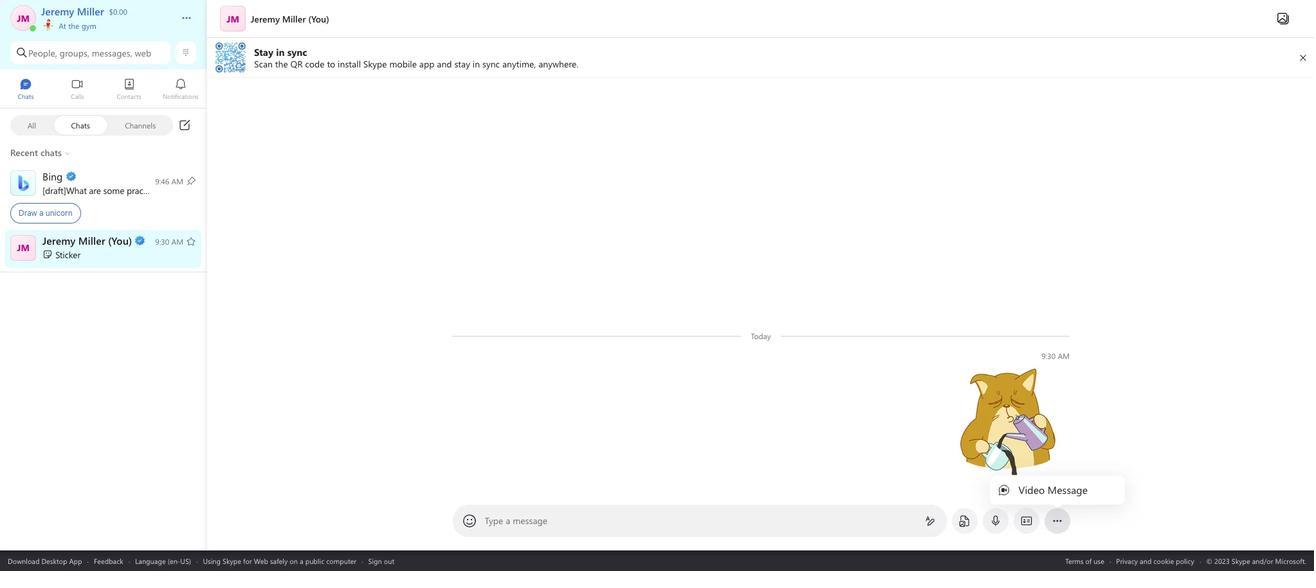 Task type: vqa. For each thing, say whether or not it's contained in the screenshot.
gym
yes



Task type: describe. For each thing, give the bounding box(es) containing it.
language
[[135, 557, 166, 566]]

at
[[59, 21, 66, 31]]

sign out
[[368, 557, 394, 566]]

public
[[305, 557, 324, 566]]

use
[[1094, 557, 1105, 566]]

sign out link
[[368, 557, 394, 566]]

for
[[243, 557, 252, 566]]

app
[[69, 557, 82, 566]]

terms of use
[[1065, 557, 1105, 566]]

language (en-us)
[[135, 557, 191, 566]]

skype
[[223, 557, 241, 566]]

feedback link
[[94, 557, 123, 566]]

(en-
[[168, 557, 180, 566]]

draw a unicorn button
[[0, 166, 207, 229]]

privacy and cookie policy link
[[1116, 557, 1195, 566]]

using skype for web safely on a public computer link
[[203, 557, 356, 566]]

9:30 am
[[1041, 351, 1069, 362]]

using
[[203, 557, 221, 566]]

unicorn
[[45, 208, 72, 218]]

using skype for web safely on a public computer
[[203, 557, 356, 566]]

sign
[[368, 557, 382, 566]]

a for unicorn
[[39, 208, 43, 218]]

9:30
[[1041, 351, 1055, 362]]

draw a unicorn
[[19, 208, 72, 218]]

privacy
[[1116, 557, 1138, 566]]

the
[[68, 21, 79, 31]]

people, groups, messages, web button
[[10, 41, 170, 64]]

Type a message text field
[[485, 515, 914, 529]]

type
[[485, 515, 503, 528]]

draw
[[19, 208, 37, 218]]

of
[[1086, 557, 1092, 566]]

privacy and cookie policy
[[1116, 557, 1195, 566]]

all
[[27, 120, 36, 130]]

web
[[254, 557, 268, 566]]



Task type: locate. For each thing, give the bounding box(es) containing it.
groups,
[[60, 47, 89, 59]]

at the gym
[[57, 21, 96, 31]]

a for message
[[506, 515, 510, 528]]

and
[[1140, 557, 1152, 566]]

terms
[[1065, 557, 1084, 566]]

feedback
[[94, 557, 123, 566]]

a right draw
[[39, 208, 43, 218]]

terms of use link
[[1065, 557, 1105, 566]]

sticker button
[[0, 230, 207, 268]]

download desktop app link
[[8, 557, 82, 566]]

out
[[384, 557, 394, 566]]

2 horizontal spatial a
[[506, 515, 510, 528]]

people,
[[28, 47, 57, 59]]

am
[[1058, 351, 1069, 362]]

computer
[[326, 557, 356, 566]]

a right type
[[506, 515, 510, 528]]

download desktop app
[[8, 557, 82, 566]]

safely
[[270, 557, 288, 566]]

download
[[8, 557, 39, 566]]

1 vertical spatial a
[[506, 515, 510, 528]]

cookie
[[1154, 557, 1174, 566]]

1 horizontal spatial a
[[300, 557, 303, 566]]

channels
[[125, 120, 156, 130]]

gym
[[81, 21, 96, 31]]

sticker
[[55, 249, 80, 261]]

type a message
[[485, 515, 548, 528]]

0 vertical spatial a
[[39, 208, 43, 218]]

on
[[290, 557, 298, 566]]

a
[[39, 208, 43, 218], [506, 515, 510, 528], [300, 557, 303, 566]]

0 horizontal spatial a
[[39, 208, 43, 218]]

policy
[[1176, 557, 1195, 566]]

chats
[[71, 120, 90, 130]]

tab list
[[0, 73, 207, 108]]

people, groups, messages, web
[[28, 47, 151, 59]]

message
[[513, 515, 548, 528]]

2 vertical spatial a
[[300, 557, 303, 566]]

at the gym button
[[41, 18, 169, 31]]

a right on
[[300, 557, 303, 566]]

a inside draw a unicorn button
[[39, 208, 43, 218]]

messages,
[[92, 47, 132, 59]]

web
[[135, 47, 151, 59]]

language (en-us) link
[[135, 557, 191, 566]]

us)
[[180, 557, 191, 566]]

desktop
[[41, 557, 67, 566]]



